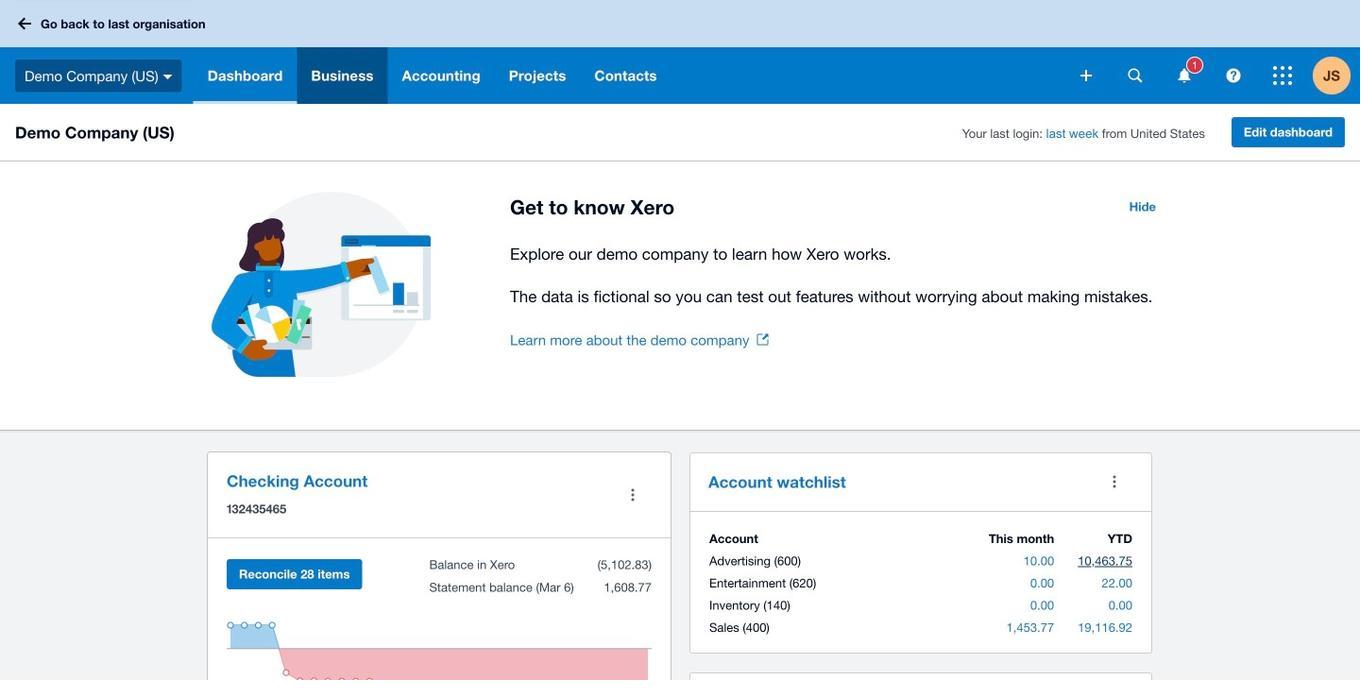 Task type: vqa. For each thing, say whether or not it's contained in the screenshot.
Manage menu toggle icon
yes



Task type: locate. For each thing, give the bounding box(es) containing it.
2 horizontal spatial svg image
[[1274, 66, 1293, 85]]

banner
[[0, 0, 1361, 104]]

svg image
[[18, 17, 31, 30], [1274, 66, 1293, 85], [1227, 69, 1241, 83]]

intro banner body element
[[510, 241, 1168, 310]]

manage menu toggle image
[[614, 476, 652, 514]]

svg image
[[1129, 69, 1143, 83], [1179, 69, 1191, 83], [1081, 70, 1092, 81], [163, 74, 173, 79]]



Task type: describe. For each thing, give the bounding box(es) containing it.
0 horizontal spatial svg image
[[18, 17, 31, 30]]

1 horizontal spatial svg image
[[1227, 69, 1241, 83]]



